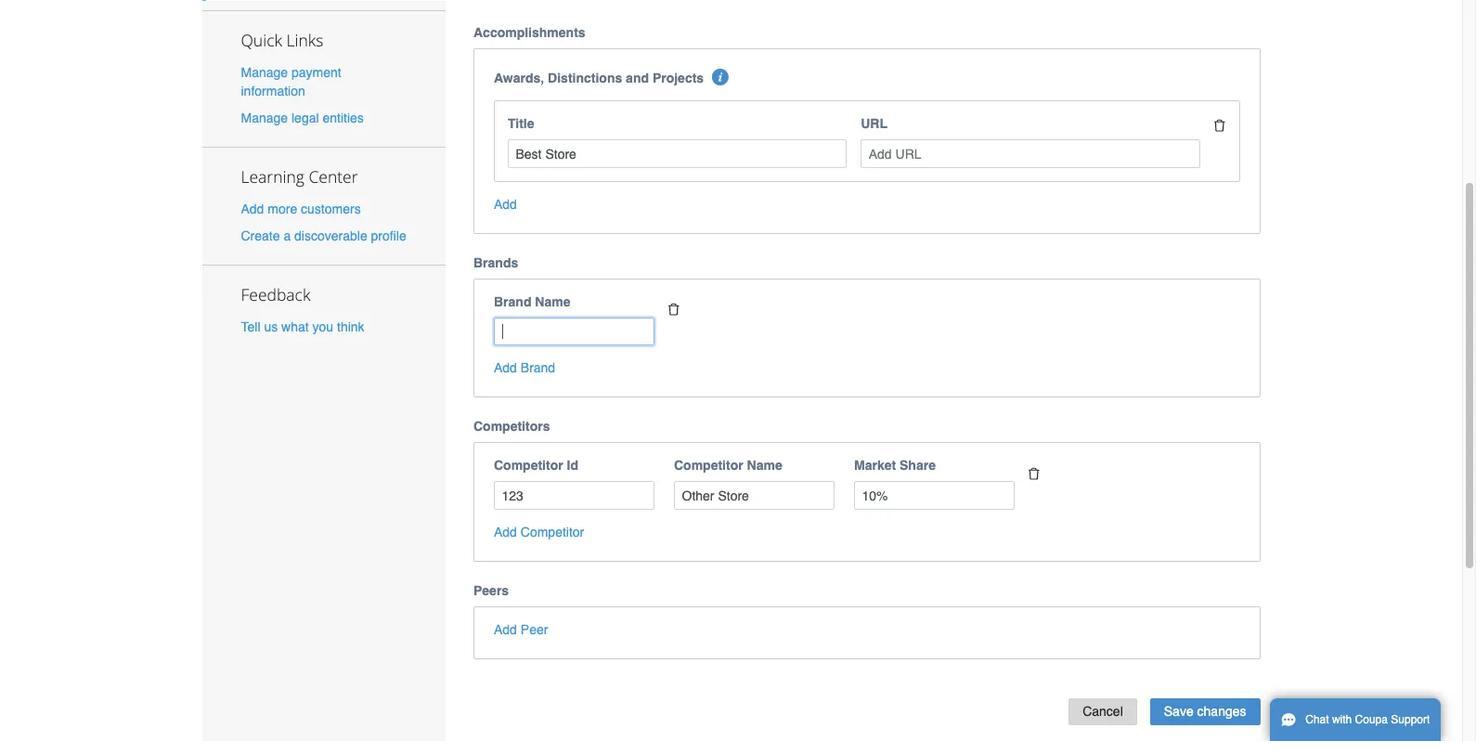 Task type: vqa. For each thing, say whether or not it's contained in the screenshot.
Add button in the top of the page
yes



Task type: locate. For each thing, give the bounding box(es) containing it.
add up the 'brands'
[[494, 197, 517, 212]]

payment
[[292, 65, 341, 80]]

awards, distinctions and projects
[[494, 71, 704, 86]]

add brand
[[494, 361, 556, 376]]

center
[[309, 165, 358, 188]]

changes
[[1198, 704, 1247, 719]]

Market Share text field
[[854, 481, 1015, 510]]

add left 'peer'
[[494, 622, 517, 637]]

competitor down competitor id text box
[[521, 525, 584, 540]]

Competitor Id text field
[[494, 481, 655, 510]]

name up brand name text box
[[535, 294, 571, 309]]

save
[[1164, 704, 1194, 719]]

chat with coupa support button
[[1270, 698, 1442, 741]]

competitor up competitor name text box
[[674, 458, 744, 473]]

1 horizontal spatial name
[[747, 458, 783, 473]]

title
[[508, 117, 535, 131]]

competitor
[[494, 458, 563, 473], [674, 458, 744, 473], [521, 525, 584, 540]]

add button
[[494, 195, 517, 214]]

2 manage from the top
[[241, 110, 288, 125]]

name up competitor name text box
[[747, 458, 783, 473]]

name for brand name
[[535, 294, 571, 309]]

peer
[[521, 622, 548, 637]]

learning center
[[241, 165, 358, 188]]

add
[[494, 197, 517, 212], [241, 201, 264, 216], [494, 361, 517, 376], [494, 525, 517, 540], [494, 622, 517, 637]]

create a discoverable profile link
[[241, 229, 407, 244]]

create a discoverable profile
[[241, 229, 407, 244]]

1 manage from the top
[[241, 65, 288, 80]]

add up competitors
[[494, 361, 517, 376]]

more
[[268, 201, 297, 216]]

learning
[[241, 165, 305, 188]]

1 vertical spatial name
[[747, 458, 783, 473]]

Brand Name text field
[[494, 318, 655, 346]]

brand down the 'brands'
[[494, 294, 532, 309]]

id
[[567, 458, 579, 473]]

name
[[535, 294, 571, 309], [747, 458, 783, 473]]

0 horizontal spatial name
[[535, 294, 571, 309]]

add inside button
[[494, 525, 517, 540]]

cancel link
[[1069, 698, 1137, 725]]

manage down information
[[241, 110, 288, 125]]

0 vertical spatial name
[[535, 294, 571, 309]]

distinctions
[[548, 71, 622, 86]]

quick
[[241, 28, 282, 51]]

manage up information
[[241, 65, 288, 80]]

add up peers
[[494, 525, 517, 540]]

brand name
[[494, 294, 571, 309]]

1 vertical spatial manage
[[241, 110, 288, 125]]

links
[[286, 28, 324, 51]]

competitor down competitors
[[494, 458, 563, 473]]

manage legal entities
[[241, 110, 364, 125]]

add more customers link
[[241, 201, 361, 216]]

additional information image
[[713, 69, 729, 86]]

cancel
[[1083, 704, 1124, 719]]

add for add brand
[[494, 361, 517, 376]]

brand
[[494, 294, 532, 309], [521, 361, 556, 376]]

add competitor
[[494, 525, 584, 540]]

1 vertical spatial brand
[[521, 361, 556, 376]]

feedback
[[241, 283, 311, 306]]

save changes
[[1164, 704, 1247, 719]]

what
[[281, 320, 309, 335]]

add more customers
[[241, 201, 361, 216]]

manage
[[241, 65, 288, 80], [241, 110, 288, 125]]

competitor inside the add competitor button
[[521, 525, 584, 540]]

market
[[854, 458, 896, 473]]

competitor name
[[674, 458, 783, 473]]

add peer
[[494, 622, 548, 637]]

manage inside manage payment information
[[241, 65, 288, 80]]

manage payment information
[[241, 65, 341, 98]]

brand inside button
[[521, 361, 556, 376]]

profile
[[371, 229, 407, 244]]

information
[[241, 83, 305, 98]]

0 vertical spatial manage
[[241, 65, 288, 80]]

brand down brand name text box
[[521, 361, 556, 376]]

add up create
[[241, 201, 264, 216]]

tell us what you think button
[[241, 318, 365, 336]]



Task type: describe. For each thing, give the bounding box(es) containing it.
chat
[[1306, 713, 1330, 726]]

add for add more customers
[[241, 201, 264, 216]]

URL text field
[[861, 140, 1200, 168]]

peers
[[474, 583, 509, 598]]

competitor for competitor id
[[494, 458, 563, 473]]

a
[[284, 229, 291, 244]]

url
[[861, 117, 888, 131]]

customers
[[301, 201, 361, 216]]

Competitor Name text field
[[674, 481, 835, 510]]

brands
[[474, 255, 518, 270]]

name for competitor name
[[747, 458, 783, 473]]

add for add
[[494, 197, 517, 212]]

Title text field
[[508, 140, 847, 168]]

0 vertical spatial brand
[[494, 294, 532, 309]]

projects
[[653, 71, 704, 86]]

create
[[241, 229, 280, 244]]

manage legal entities link
[[241, 110, 364, 125]]

legal
[[292, 110, 319, 125]]

accomplishments
[[474, 26, 586, 40]]

competitor id
[[494, 458, 579, 473]]

coupa
[[1356, 713, 1388, 726]]

quick links
[[241, 28, 324, 51]]

add brand button
[[494, 359, 556, 377]]

chat with coupa support
[[1306, 713, 1431, 726]]

share
[[900, 458, 936, 473]]

you
[[313, 320, 334, 335]]

add competitor button
[[494, 523, 584, 541]]

with
[[1333, 713, 1352, 726]]

manage payment information link
[[241, 65, 341, 98]]

entities
[[323, 110, 364, 125]]

support
[[1391, 713, 1431, 726]]

competitor for competitor name
[[674, 458, 744, 473]]

manage for manage payment information
[[241, 65, 288, 80]]

and
[[626, 71, 649, 86]]

competitors
[[474, 419, 550, 434]]

market share
[[854, 458, 936, 473]]

add for add competitor
[[494, 525, 517, 540]]

save changes button
[[1150, 698, 1261, 725]]

add peer button
[[494, 620, 548, 639]]

discoverable
[[294, 229, 367, 244]]

tell us what you think
[[241, 320, 365, 335]]

us
[[264, 320, 278, 335]]

tell
[[241, 320, 261, 335]]

think
[[337, 320, 365, 335]]

manage for manage legal entities
[[241, 110, 288, 125]]

add for add peer
[[494, 622, 517, 637]]

awards,
[[494, 71, 544, 86]]



